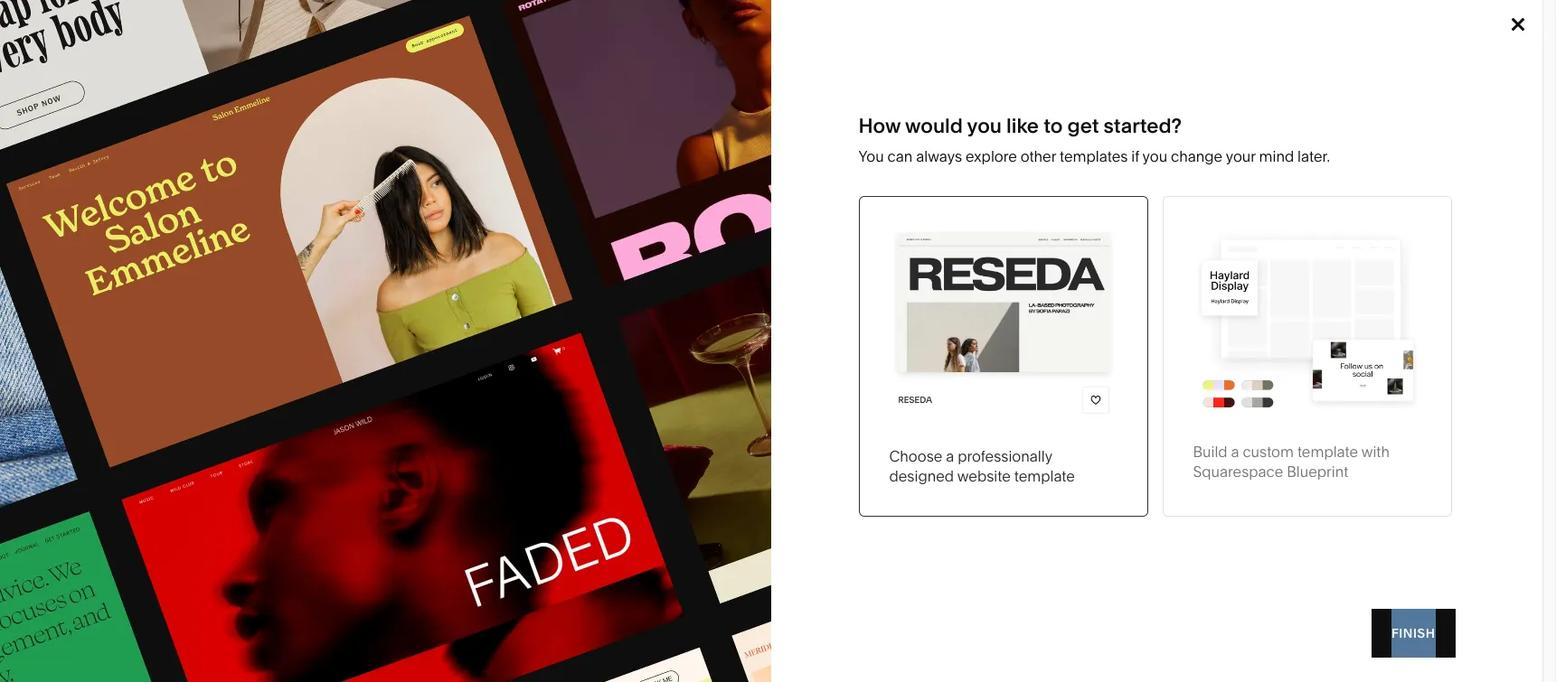 Task type: locate. For each thing, give the bounding box(es) containing it.
a
[[1161, 107, 1169, 125], [1422, 107, 1430, 125], [1231, 443, 1240, 462], [946, 448, 954, 466]]

local
[[457, 305, 489, 322]]

template inside choose a professionally designed website template
[[1014, 468, 1075, 486]]

templates
[[1168, 141, 1238, 159], [1060, 147, 1128, 166]]

0 vertical spatial services
[[532, 278, 583, 295]]

get up responsive on the right top
[[1068, 114, 1099, 138]]

photography link
[[266, 333, 360, 349]]

later.
[[1298, 147, 1330, 166]]

travel link
[[647, 251, 700, 268]]

professionally
[[958, 448, 1052, 466]]

0 vertical spatial with
[[192, 143, 284, 199]]

0 vertical spatial 28
[[62, 515, 77, 532]]

1 vertical spatial website
[[957, 468, 1011, 486]]

with inside build a custom template with squarespace blueprint
[[1362, 443, 1390, 462]]

0 vertical spatial popular
[[284, 251, 330, 268]]

designs for popular designs
[[333, 251, 382, 268]]

community & non-profits
[[457, 333, 607, 349]]

designs up all templates link
[[333, 251, 382, 268]]

ease.
[[295, 143, 409, 199]]

services down courses
[[89, 440, 140, 457]]

can right you
[[888, 147, 913, 166]]

website down started?
[[1111, 141, 1165, 159]]

& for design
[[286, 305, 295, 322]]

1 vertical spatial services
[[89, 440, 140, 457]]

)
[[1477, 216, 1481, 230], [353, 575, 360, 599]]

(28)
[[308, 514, 332, 532]]

0 vertical spatial templates
[[738, 28, 811, 44]]

designed
[[889, 468, 954, 486]]

2
[[1467, 216, 1474, 230]]

& for cv
[[320, 387, 329, 403]]

popular right matches
[[201, 514, 249, 532]]

1 horizontal spatial 28
[[330, 575, 353, 599]]

0 horizontal spatial website
[[957, 468, 1011, 486]]

non-
[[540, 333, 570, 349]]

& for beauty
[[307, 360, 316, 376]]

your
[[1226, 147, 1256, 166]]

1 vertical spatial 28
[[330, 575, 353, 599]]

designs down matches
[[140, 575, 217, 599]]

health & beauty
[[266, 360, 360, 376]]

website down professionally
[[957, 468, 1011, 486]]

health & beauty link
[[266, 360, 378, 376]]

1 horizontal spatial get
[[1258, 141, 1281, 159]]

1 horizontal spatial services
[[532, 278, 583, 295]]

beauty
[[319, 360, 360, 376]]

designs for popular designs (28)
[[253, 514, 305, 532]]

1 horizontal spatial can
[[1162, 124, 1187, 142]]

can inside how would you like to get started? you can always explore other templates if you change your mind later.
[[888, 147, 913, 166]]

28 left template
[[62, 515, 77, 532]]

a inside build a custom template with squarespace blueprint
[[1231, 443, 1240, 462]]

real
[[647, 387, 673, 403]]

1 horizontal spatial )
[[1477, 216, 1481, 230]]

28
[[62, 515, 77, 532], [330, 575, 353, 599]]

templates link
[[738, 0, 811, 72]]

to inside whether you need a portfolio website, an online store, or a personal blog, you can use squarespace's customizable and responsive website templates to get started.
[[1241, 141, 1255, 159]]

designs for popular designs templates ( 28 )
[[140, 575, 217, 599]]

fitness
[[838, 305, 881, 322]]

popular designs (28) link
[[201, 514, 332, 532]]

template inside make any template yours with ease.
[[279, 98, 474, 154]]

1 vertical spatial get
[[1258, 141, 1281, 159]]

home & decor link
[[838, 251, 944, 268]]

0 horizontal spatial with
[[192, 143, 284, 199]]

28 down (28)
[[330, 575, 353, 599]]

real estate & properties
[[647, 387, 789, 403]]

2 horizontal spatial template
[[1298, 443, 1358, 462]]

squarespace blueprint entry card image
[[1193, 227, 1421, 413]]

professional services
[[457, 278, 583, 295]]

can
[[1162, 124, 1187, 142], [888, 147, 913, 166]]

templates inside how would you like to get started? you can always explore other templates if you change your mind later.
[[1060, 147, 1128, 166]]

1 vertical spatial popular
[[201, 514, 249, 532]]

0 vertical spatial get
[[1068, 114, 1099, 138]]

podcasts
[[699, 305, 754, 322]]

& right media
[[688, 305, 696, 322]]

all templates
[[266, 278, 345, 295]]

& right home
[[878, 251, 886, 268]]

1 vertical spatial can
[[888, 147, 913, 166]]

designs left (28)
[[253, 514, 305, 532]]

choose
[[889, 448, 943, 466]]

to
[[1044, 114, 1063, 138], [1241, 141, 1255, 159]]

0 vertical spatial to
[[1044, 114, 1063, 138]]

website
[[1111, 141, 1165, 159], [957, 468, 1011, 486]]

website inside choose a professionally designed website template
[[957, 468, 1011, 486]]

0 horizontal spatial can
[[888, 147, 913, 166]]

online
[[89, 250, 128, 267]]

( left 2
[[1460, 216, 1464, 230]]

popular up all templates
[[284, 251, 330, 268]]

design
[[298, 305, 340, 322]]

0 horizontal spatial get
[[1068, 114, 1099, 138]]

popular down template
[[62, 575, 135, 599]]

1 horizontal spatial website
[[1111, 141, 1165, 159]]

you
[[1094, 107, 1119, 125], [967, 114, 1002, 138], [1134, 124, 1159, 142], [1143, 147, 1168, 166]]

0 horizontal spatial designs
[[140, 575, 217, 599]]

& left cv
[[320, 387, 329, 403]]

2 vertical spatial popular
[[62, 575, 135, 599]]

1 horizontal spatial to
[[1241, 141, 1255, 159]]

store
[[132, 250, 163, 267]]

services up business
[[532, 278, 583, 295]]

website inside whether you need a portfolio website, an online store, or a personal blog, you can use squarespace's customizable and responsive website templates to get started.
[[1111, 141, 1165, 159]]

0 horizontal spatial popular
[[62, 575, 135, 599]]

popular
[[284, 251, 330, 268], [201, 514, 249, 532], [62, 575, 135, 599]]

profits
[[570, 333, 607, 349]]

degraw image
[[556, 618, 987, 683]]

2 horizontal spatial popular
[[284, 251, 330, 268]]

1 vertical spatial template
[[1298, 443, 1358, 462]]

restaurants
[[647, 278, 718, 295]]

a up squarespace
[[1231, 443, 1240, 462]]

1 horizontal spatial (
[[1460, 216, 1464, 230]]

home
[[838, 251, 875, 268]]

template
[[279, 98, 474, 154], [1298, 443, 1358, 462], [1014, 468, 1075, 486]]

2 vertical spatial template
[[1014, 468, 1075, 486]]

0 horizontal spatial 28
[[62, 515, 77, 532]]

templates down blog,
[[1060, 147, 1128, 166]]

template inside build a custom template with squarespace blueprint
[[1298, 443, 1358, 462]]

personal
[[1032, 124, 1092, 142]]

all
[[266, 278, 281, 295]]

with inside make any template yours with ease.
[[192, 143, 284, 199]]

& right estate
[[716, 387, 725, 403]]

1 horizontal spatial popular
[[201, 514, 249, 532]]

1 horizontal spatial template
[[1014, 468, 1075, 486]]

0 horizontal spatial )
[[353, 575, 360, 599]]

( down (28)
[[324, 575, 330, 599]]

nature & animals link
[[838, 278, 959, 295]]

can left use
[[1162, 124, 1187, 142]]

can inside whether you need a portfolio website, an online store, or a personal blog, you can use squarespace's customizable and responsive website templates to get started.
[[1162, 124, 1187, 142]]

& right nature
[[881, 278, 890, 295]]

weddings link
[[647, 360, 726, 376]]

make any template yours with ease.
[[62, 98, 484, 199]]

make
[[62, 98, 181, 154]]

to left mind
[[1241, 141, 1255, 159]]

fashion
[[457, 251, 503, 268]]

a inside choose a professionally designed website template
[[946, 448, 954, 466]]

templates down portfolio
[[1168, 141, 1238, 159]]

1 vertical spatial templates
[[284, 278, 345, 295]]

home & decor
[[838, 251, 926, 268]]

to up responsive on the right top
[[1044, 114, 1063, 138]]

community
[[457, 333, 526, 349]]

& right health at the left
[[307, 360, 316, 376]]

1 vertical spatial with
[[1362, 443, 1390, 462]]

personal
[[266, 387, 317, 403]]

change
[[1171, 147, 1223, 166]]

0 horizontal spatial template
[[279, 98, 474, 154]]

events
[[647, 333, 687, 349]]

squarespace's
[[1219, 124, 1320, 142]]

nature & animals
[[838, 278, 941, 295]]

& left non-
[[529, 333, 537, 349]]

community & non-profits link
[[457, 333, 626, 349]]

1 horizontal spatial templates
[[1168, 141, 1238, 159]]

1 vertical spatial to
[[1241, 141, 1255, 159]]

a right choose
[[946, 448, 954, 466]]

squarespace
[[1193, 463, 1284, 481]]

blog,
[[1096, 124, 1131, 142]]

0 horizontal spatial services
[[89, 440, 140, 457]]

0 horizontal spatial to
[[1044, 114, 1063, 138]]

online
[[1316, 107, 1358, 125]]

1 horizontal spatial designs
[[253, 514, 305, 532]]

lusaka image
[[63, 618, 494, 683]]

squarespace logo image
[[36, 22, 237, 51]]

& right art
[[286, 305, 295, 322]]

popular for popular designs templates ( 28 )
[[62, 575, 135, 599]]

2 vertical spatial designs
[[140, 575, 217, 599]]

you up if
[[1134, 124, 1159, 142]]

1 vertical spatial )
[[353, 575, 360, 599]]

portfolio
[[89, 277, 139, 294]]

customizable
[[1323, 124, 1415, 142]]

0 vertical spatial website
[[1111, 141, 1165, 159]]

one
[[89, 386, 115, 402]]

how would you like to get started? you can always explore other templates if you change your mind later.
[[859, 114, 1330, 166]]

2 horizontal spatial designs
[[333, 251, 382, 268]]

& for podcasts
[[688, 305, 696, 322]]

templates promo image image
[[0, 0, 771, 683]]

products button
[[619, 0, 702, 72]]

0 vertical spatial designs
[[333, 251, 382, 268]]

0 horizontal spatial templates
[[1060, 147, 1128, 166]]

1 vertical spatial designs
[[253, 514, 305, 532]]

0 vertical spatial )
[[1477, 216, 1481, 230]]

1 horizontal spatial with
[[1362, 443, 1390, 462]]

get
[[1068, 114, 1099, 138], [1258, 141, 1281, 159]]

template store entry card image
[[889, 227, 1117, 417]]

popular for popular designs (28)
[[201, 514, 249, 532]]

0 vertical spatial template
[[279, 98, 474, 154]]

0 horizontal spatial (
[[324, 575, 330, 599]]

get right your on the top right of page
[[1258, 141, 1281, 159]]

0 vertical spatial can
[[1162, 124, 1187, 142]]



Task type: describe. For each thing, give the bounding box(es) containing it.
need
[[1122, 107, 1158, 125]]

real estate & properties link
[[647, 387, 807, 403]]

choose a professionally designed website template
[[889, 448, 1075, 486]]

estate
[[677, 387, 713, 403]]

& for non-
[[529, 333, 537, 349]]

responsive
[[1032, 141, 1108, 159]]

and
[[1419, 124, 1445, 142]]

properties
[[728, 387, 789, 403]]

fashion link
[[457, 251, 521, 268]]

use
[[1191, 124, 1215, 142]]

get inside how would you like to get started? you can always explore other templates if you change your mind later.
[[1068, 114, 1099, 138]]

with for template
[[1362, 443, 1390, 462]]

to inside how would you like to get started? you can always explore other templates if you change your mind later.
[[1044, 114, 1063, 138]]

get inside whether you need a portfolio website, an online store, or a personal blog, you can use squarespace's customizable and responsive website templates to get started.
[[1258, 141, 1281, 159]]

1 vertical spatial (
[[324, 575, 330, 599]]

template
[[80, 515, 136, 532]]

products
[[619, 28, 688, 44]]

travel
[[647, 251, 682, 268]]

portfolio
[[1173, 107, 1231, 125]]

professional services link
[[457, 278, 601, 295]]

build
[[1193, 443, 1228, 462]]

events link
[[647, 333, 705, 349]]

squarespace logo link
[[36, 22, 333, 51]]

entertainment
[[457, 387, 540, 403]]

my
[[1374, 216, 1391, 230]]

fitness link
[[838, 305, 899, 322]]

local business link
[[457, 305, 563, 322]]

media & podcasts link
[[647, 305, 772, 322]]

finish
[[1392, 625, 1436, 642]]

would
[[905, 114, 963, 138]]

popular designs (28)
[[201, 514, 332, 532]]

if
[[1132, 147, 1140, 166]]

build a custom template with squarespace blueprint button
[[1163, 196, 1452, 517]]

build a custom template with squarespace blueprint
[[1193, 443, 1390, 481]]

explore
[[966, 147, 1017, 166]]

art
[[266, 305, 283, 322]]

food
[[457, 360, 487, 376]]

personal & cv
[[266, 387, 349, 403]]

whether
[[1032, 107, 1091, 125]]

popular for popular designs
[[284, 251, 330, 268]]

0 vertical spatial (
[[1460, 216, 1464, 230]]

blueprint
[[1287, 463, 1349, 481]]

a right or
[[1422, 107, 1430, 125]]

favorites
[[1394, 216, 1457, 230]]

28 template matches
[[62, 515, 191, 532]]

popular designs
[[284, 251, 382, 268]]

local business
[[457, 305, 545, 322]]

with for yours
[[192, 143, 284, 199]]

you right if
[[1143, 147, 1168, 166]]

how
[[859, 114, 901, 138]]

templates inside whether you need a portfolio website, an online store, or a personal blog, you can use squarespace's customizable and responsive website templates to get started.
[[1168, 141, 1238, 159]]

other
[[1021, 147, 1056, 166]]

mind
[[1259, 147, 1294, 166]]

you
[[859, 147, 884, 166]]

finish button
[[1372, 610, 1456, 658]]

you left need
[[1094, 107, 1119, 125]]

popular designs templates ( 28 )
[[62, 575, 360, 599]]

art & design link
[[266, 305, 358, 322]]

my favorites ( 2 ) link
[[1344, 211, 1481, 236]]

entertainment link
[[457, 387, 559, 403]]

type
[[62, 220, 89, 233]]

matches
[[139, 515, 191, 532]]

personal & cv link
[[266, 387, 368, 403]]

an
[[1296, 107, 1313, 125]]

online store
[[89, 250, 163, 267]]

pazari image
[[1049, 618, 1480, 683]]

like
[[1007, 114, 1039, 138]]

a right need
[[1161, 107, 1169, 125]]

& for animals
[[881, 278, 890, 295]]

started.
[[1284, 141, 1337, 159]]

page
[[118, 386, 148, 402]]

decor
[[889, 251, 926, 268]]

one page
[[89, 386, 148, 402]]

any
[[192, 98, 269, 154]]

2 vertical spatial templates
[[221, 575, 319, 599]]

whether you need a portfolio website, an online store, or a personal blog, you can use squarespace's customizable and responsive website templates to get started.
[[1032, 107, 1445, 159]]

my favorites ( 2 )
[[1374, 216, 1481, 230]]

professional
[[457, 278, 529, 295]]

art & design
[[266, 305, 340, 322]]

popular designs link
[[266, 251, 382, 268]]

animals
[[892, 278, 941, 295]]

store,
[[1362, 107, 1401, 125]]

all templates link
[[266, 278, 363, 295]]

you up explore
[[967, 114, 1002, 138]]

food link
[[457, 360, 506, 376]]

started?
[[1104, 114, 1182, 138]]

always
[[916, 147, 962, 166]]

health
[[266, 360, 304, 376]]

) inside the my favorites ( 2 ) link
[[1477, 216, 1481, 230]]

choose a professionally designed website template button
[[859, 196, 1148, 517]]

media & podcasts
[[647, 305, 754, 322]]

yours
[[62, 143, 183, 199]]

& for decor
[[878, 251, 886, 268]]

cv
[[332, 387, 349, 403]]

topic
[[266, 220, 299, 233]]

restaurants link
[[647, 278, 736, 295]]



Task type: vqa. For each thing, say whether or not it's contained in the screenshot.
Alignflow image
no



